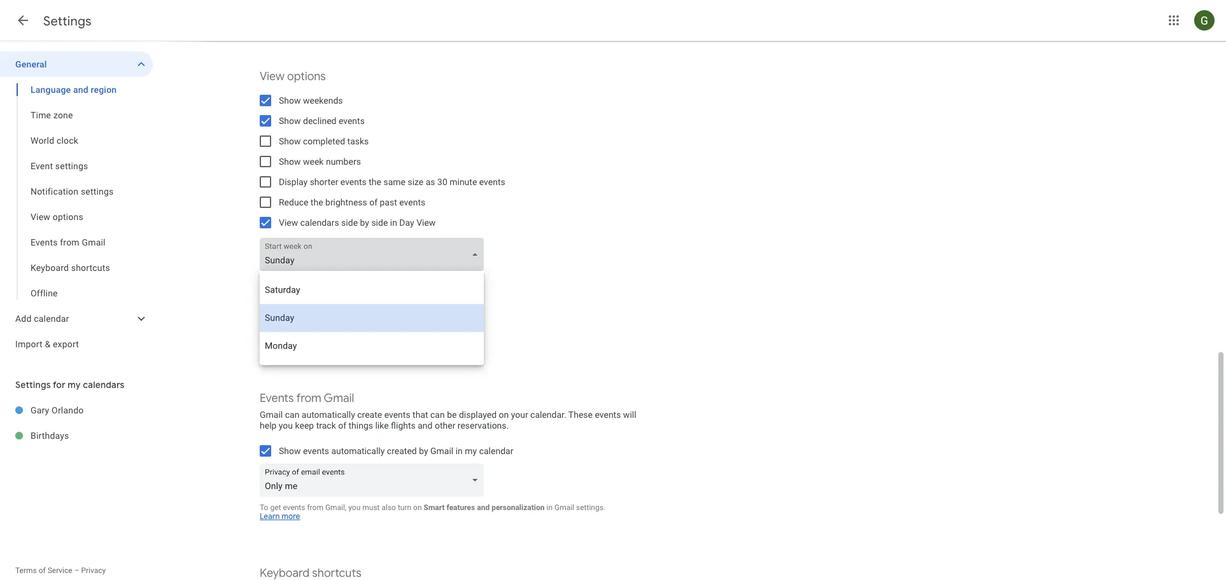 Task type: vqa. For each thing, say whether or not it's contained in the screenshot.
CREATE
yes



Task type: describe. For each thing, give the bounding box(es) containing it.
gary
[[31, 405, 49, 416]]

size
[[408, 177, 424, 187]]

1 side from the left
[[341, 217, 358, 228]]

from for events from gmail
[[60, 237, 79, 248]]

turn
[[398, 503, 411, 512]]

clock
[[57, 135, 78, 146]]

settings for settings for my calendars
[[15, 380, 51, 391]]

and inside to get events from gmail, you must also turn on smart features and personalization in gmail settings. learn more
[[477, 503, 490, 512]]

calendar.
[[531, 410, 567, 421]]

1 horizontal spatial calendars
[[300, 217, 339, 228]]

as
[[426, 177, 435, 187]]

will
[[623, 410, 637, 421]]

language and region
[[31, 84, 117, 95]]

2 vertical spatial of
[[39, 567, 46, 576]]

like
[[375, 421, 389, 431]]

reduce
[[279, 197, 308, 208]]

settings for settings
[[43, 13, 92, 29]]

personalization
[[492, 503, 545, 512]]

gmail,
[[325, 503, 347, 512]]

settings heading
[[43, 13, 92, 29]]

features
[[447, 503, 475, 512]]

2 side from the left
[[372, 217, 388, 228]]

group containing language and region
[[0, 77, 153, 306]]

reduce the brightness of past events
[[279, 197, 426, 208]]

import & export
[[15, 339, 79, 350]]

0 vertical spatial calendar
[[34, 314, 69, 324]]

events from gmail gmail can automatically create events that can be displayed on your calendar. these events will help you keep track of things like flights and other reservations.
[[260, 391, 637, 431]]

keep
[[295, 421, 314, 431]]

tree containing general
[[0, 52, 153, 357]]

language
[[31, 84, 71, 95]]

world clock
[[31, 135, 78, 146]]

keyboard shortcuts
[[31, 263, 110, 273]]

event
[[31, 161, 53, 171]]

shorter
[[310, 177, 338, 187]]

things
[[349, 421, 373, 431]]

gmail up track at the bottom left of page
[[324, 391, 354, 406]]

events for events from gmail
[[31, 237, 58, 248]]

be
[[447, 410, 457, 421]]

create
[[357, 410, 382, 421]]

privacy link
[[81, 567, 106, 576]]

from inside to get events from gmail, you must also turn on smart features and personalization in gmail settings. learn more
[[307, 503, 323, 512]]

time zone
[[31, 110, 73, 120]]

0 horizontal spatial in
[[390, 217, 397, 228]]

events left will
[[595, 410, 621, 421]]

1 vertical spatial by
[[419, 446, 428, 457]]

1 can from the left
[[285, 410, 300, 421]]

of inside events from gmail gmail can automatically create events that can be displayed on your calendar. these events will help you keep track of things like flights and other reservations.
[[338, 421, 346, 431]]

created
[[387, 446, 417, 457]]

help
[[260, 421, 277, 431]]

1 vertical spatial automatically
[[331, 446, 385, 457]]

events up reduce the brightness of past events
[[341, 177, 367, 187]]

gmail inside to get events from gmail, you must also turn on smart features and personalization in gmail settings. learn more
[[555, 503, 574, 512]]

0 horizontal spatial the
[[311, 197, 323, 208]]

&
[[45, 339, 51, 350]]

from for events from gmail gmail can automatically create events that can be displayed on your calendar. these events will help you keep track of things like flights and other reservations.
[[296, 391, 321, 406]]

show completed tasks
[[279, 136, 369, 146]]

terms of service link
[[15, 567, 72, 576]]

also
[[382, 503, 396, 512]]

display
[[279, 177, 308, 187]]

settings for my calendars
[[15, 380, 125, 391]]

declined
[[303, 116, 337, 126]]

reservations.
[[458, 421, 509, 431]]

keyboard
[[31, 263, 69, 273]]

terms of service – privacy
[[15, 567, 106, 576]]

and inside events from gmail gmail can automatically create events that can be displayed on your calendar. these events will help you keep track of things like flights and other reservations.
[[418, 421, 433, 431]]

world
[[31, 135, 54, 146]]

events up tasks
[[339, 116, 365, 126]]

show events automatically created by gmail in my calendar
[[279, 446, 514, 457]]

1 horizontal spatial in
[[456, 446, 463, 457]]

add calendar
[[15, 314, 69, 324]]

these
[[569, 410, 593, 421]]

view right the day
[[417, 217, 436, 228]]

gary orlando
[[31, 405, 84, 416]]

0 vertical spatial by
[[360, 217, 369, 228]]

monday option
[[260, 332, 484, 360]]

gmail down other in the bottom of the page
[[431, 446, 454, 457]]

minute
[[450, 177, 477, 187]]

more
[[282, 512, 300, 522]]

for
[[53, 380, 65, 391]]

settings for event settings
[[55, 161, 88, 171]]

saturday option
[[260, 276, 484, 304]]

learn more link
[[260, 512, 300, 522]]

birthdays tree item
[[0, 424, 153, 449]]

sunday option
[[260, 304, 484, 332]]

gmail left keep
[[260, 410, 283, 421]]

in inside to get events from gmail, you must also turn on smart features and personalization in gmail settings. learn more
[[547, 503, 553, 512]]

event settings
[[31, 161, 88, 171]]

events down track at the bottom left of page
[[303, 446, 329, 457]]

show week numbers
[[279, 156, 361, 167]]

view inside group
[[31, 212, 50, 222]]

1 vertical spatial view options
[[31, 212, 83, 222]]



Task type: locate. For each thing, give the bounding box(es) containing it.
tree
[[0, 52, 153, 357]]

0 vertical spatial the
[[369, 177, 381, 187]]

0 horizontal spatial you
[[279, 421, 293, 431]]

day
[[400, 217, 414, 228]]

show
[[279, 95, 301, 106], [279, 116, 301, 126], [279, 136, 301, 146], [279, 156, 301, 167], [279, 446, 301, 457]]

view options
[[260, 69, 326, 84], [31, 212, 83, 222]]

0 horizontal spatial of
[[39, 567, 46, 576]]

0 horizontal spatial can
[[285, 410, 300, 421]]

options
[[287, 69, 326, 84], [53, 212, 83, 222]]

my right the for
[[68, 380, 81, 391]]

by right created
[[419, 446, 428, 457]]

1 vertical spatial settings
[[81, 186, 114, 197]]

events right minute
[[479, 177, 505, 187]]

1 vertical spatial and
[[418, 421, 433, 431]]

brightness
[[325, 197, 367, 208]]

from up keep
[[296, 391, 321, 406]]

1 horizontal spatial by
[[419, 446, 428, 457]]

on right turn
[[413, 503, 422, 512]]

view up show weekends
[[260, 69, 285, 84]]

display shorter events the same size as 30 minute events
[[279, 177, 505, 187]]

show for show events automatically created by gmail in my calendar
[[279, 446, 301, 457]]

settings
[[55, 161, 88, 171], [81, 186, 114, 197]]

notification
[[31, 186, 78, 197]]

orlando
[[52, 405, 84, 416]]

0 vertical spatial and
[[73, 84, 88, 95]]

show for show weekends
[[279, 95, 301, 106]]

view options up show weekends
[[260, 69, 326, 84]]

1 vertical spatial calendar
[[479, 446, 514, 457]]

must
[[363, 503, 380, 512]]

tasks
[[347, 136, 369, 146]]

0 vertical spatial you
[[279, 421, 293, 431]]

0 vertical spatial view options
[[260, 69, 326, 84]]

1 vertical spatial of
[[338, 421, 346, 431]]

you inside to get events from gmail, you must also turn on smart features and personalization in gmail settings. learn more
[[349, 503, 361, 512]]

export
[[53, 339, 79, 350]]

general tree item
[[0, 52, 153, 77]]

automatically down things
[[331, 446, 385, 457]]

calendar up &
[[34, 314, 69, 324]]

zone
[[53, 110, 73, 120]]

1 horizontal spatial can
[[431, 410, 445, 421]]

0 horizontal spatial by
[[360, 217, 369, 228]]

calendars down reduce
[[300, 217, 339, 228]]

2 vertical spatial and
[[477, 503, 490, 512]]

show for show declined events
[[279, 116, 301, 126]]

1 horizontal spatial you
[[349, 503, 361, 512]]

events right get
[[283, 503, 305, 512]]

events down size
[[399, 197, 426, 208]]

0 horizontal spatial view options
[[31, 212, 83, 222]]

settings
[[43, 13, 92, 29], [15, 380, 51, 391]]

settings for notification settings
[[81, 186, 114, 197]]

None field
[[260, 238, 489, 271], [260, 464, 489, 497], [260, 238, 489, 271], [260, 464, 489, 497]]

view down reduce
[[279, 217, 298, 228]]

other
[[435, 421, 456, 431]]

same
[[384, 177, 406, 187]]

0 vertical spatial settings
[[43, 13, 92, 29]]

general
[[15, 59, 47, 69]]

1 horizontal spatial the
[[369, 177, 381, 187]]

view down the notification
[[31, 212, 50, 222]]

2 horizontal spatial and
[[477, 503, 490, 512]]

1 vertical spatial from
[[296, 391, 321, 406]]

the
[[369, 177, 381, 187], [311, 197, 323, 208]]

week
[[303, 156, 324, 167]]

0 horizontal spatial side
[[341, 217, 358, 228]]

0 vertical spatial automatically
[[302, 410, 355, 421]]

0 horizontal spatial events
[[31, 237, 58, 248]]

you
[[279, 421, 293, 431], [349, 503, 361, 512]]

0 vertical spatial of
[[369, 197, 378, 208]]

events inside events from gmail gmail can automatically create events that can be displayed on your calendar. these events will help you keep track of things like flights and other reservations.
[[260, 391, 294, 406]]

5 show from the top
[[279, 446, 301, 457]]

start week on list box
[[260, 271, 484, 366]]

events up help
[[260, 391, 294, 406]]

go back image
[[15, 13, 31, 28]]

weekends
[[303, 95, 343, 106]]

automatically inside events from gmail gmail can automatically create events that can be displayed on your calendar. these events will help you keep track of things like flights and other reservations.
[[302, 410, 355, 421]]

gary orlando tree item
[[0, 398, 153, 424]]

and
[[73, 84, 88, 95], [418, 421, 433, 431], [477, 503, 490, 512]]

show declined events
[[279, 116, 365, 126]]

2 vertical spatial in
[[547, 503, 553, 512]]

birthdays link
[[31, 424, 153, 449]]

on
[[499, 410, 509, 421], [413, 503, 422, 512]]

show down show weekends
[[279, 116, 301, 126]]

from up keyboard shortcuts
[[60, 237, 79, 248]]

0 horizontal spatial calendar
[[34, 314, 69, 324]]

2 show from the top
[[279, 116, 301, 126]]

settings left the for
[[15, 380, 51, 391]]

1 vertical spatial you
[[349, 503, 361, 512]]

track
[[316, 421, 336, 431]]

of left past
[[369, 197, 378, 208]]

on inside events from gmail gmail can automatically create events that can be displayed on your calendar. these events will help you keep track of things like flights and other reservations.
[[499, 410, 509, 421]]

events inside to get events from gmail, you must also turn on smart features and personalization in gmail settings. learn more
[[283, 503, 305, 512]]

1 horizontal spatial and
[[418, 421, 433, 431]]

my
[[68, 380, 81, 391], [465, 446, 477, 457]]

and left other in the bottom of the page
[[418, 421, 433, 431]]

add
[[15, 314, 32, 324]]

1 horizontal spatial my
[[465, 446, 477, 457]]

numbers
[[326, 156, 361, 167]]

0 vertical spatial calendars
[[300, 217, 339, 228]]

0 vertical spatial in
[[390, 217, 397, 228]]

0 horizontal spatial options
[[53, 212, 83, 222]]

of right terms
[[39, 567, 46, 576]]

events left that
[[384, 410, 411, 421]]

learn
[[260, 512, 280, 522]]

get
[[270, 503, 281, 512]]

displayed
[[459, 410, 497, 421]]

settings up general "tree item"
[[43, 13, 92, 29]]

settings right the notification
[[81, 186, 114, 197]]

to
[[260, 503, 268, 512]]

service
[[48, 567, 72, 576]]

settings for my calendars tree
[[0, 398, 153, 449]]

from left gmail,
[[307, 503, 323, 512]]

0 vertical spatial options
[[287, 69, 326, 84]]

side down reduce the brightness of past events
[[341, 217, 358, 228]]

0 horizontal spatial my
[[68, 380, 81, 391]]

the left same
[[369, 177, 381, 187]]

the down shorter
[[311, 197, 323, 208]]

events up keyboard
[[31, 237, 58, 248]]

shortcuts
[[71, 263, 110, 273]]

view options down the notification
[[31, 212, 83, 222]]

can left be
[[431, 410, 445, 421]]

settings.
[[576, 503, 606, 512]]

region
[[91, 84, 117, 95]]

side down past
[[372, 217, 388, 228]]

view calendars side by side in day view
[[279, 217, 436, 228]]

0 horizontal spatial and
[[73, 84, 88, 95]]

0 vertical spatial from
[[60, 237, 79, 248]]

by
[[360, 217, 369, 228], [419, 446, 428, 457]]

and right features
[[477, 503, 490, 512]]

past
[[380, 197, 397, 208]]

settings up notification settings
[[55, 161, 88, 171]]

offline
[[31, 288, 58, 299]]

show weekends
[[279, 95, 343, 106]]

1 horizontal spatial on
[[499, 410, 509, 421]]

1 horizontal spatial calendar
[[479, 446, 514, 457]]

1 vertical spatial the
[[311, 197, 323, 208]]

calendars up gary orlando tree item
[[83, 380, 125, 391]]

you left must
[[349, 503, 361, 512]]

show down keep
[[279, 446, 301, 457]]

show up "display"
[[279, 156, 301, 167]]

2 vertical spatial from
[[307, 503, 323, 512]]

2 horizontal spatial in
[[547, 503, 553, 512]]

import
[[15, 339, 43, 350]]

on left your
[[499, 410, 509, 421]]

your
[[511, 410, 528, 421]]

show for show completed tasks
[[279, 136, 301, 146]]

0 vertical spatial settings
[[55, 161, 88, 171]]

time
[[31, 110, 51, 120]]

1 vertical spatial options
[[53, 212, 83, 222]]

and left region
[[73, 84, 88, 95]]

in down reservations.
[[456, 446, 463, 457]]

1 vertical spatial in
[[456, 446, 463, 457]]

that
[[413, 410, 428, 421]]

1 show from the top
[[279, 95, 301, 106]]

gmail up shortcuts
[[82, 237, 106, 248]]

0 horizontal spatial calendars
[[83, 380, 125, 391]]

gmail
[[82, 237, 106, 248], [324, 391, 354, 406], [260, 410, 283, 421], [431, 446, 454, 457], [555, 503, 574, 512]]

gmail inside group
[[82, 237, 106, 248]]

from
[[60, 237, 79, 248], [296, 391, 321, 406], [307, 503, 323, 512]]

show left weekends
[[279, 95, 301, 106]]

flights
[[391, 421, 416, 431]]

show left completed
[[279, 136, 301, 146]]

1 vertical spatial on
[[413, 503, 422, 512]]

2 can from the left
[[431, 410, 445, 421]]

by down reduce the brightness of past events
[[360, 217, 369, 228]]

1 horizontal spatial view options
[[260, 69, 326, 84]]

0 vertical spatial on
[[499, 410, 509, 421]]

in right 'personalization'
[[547, 503, 553, 512]]

can
[[285, 410, 300, 421], [431, 410, 445, 421]]

automatically left 'create'
[[302, 410, 355, 421]]

calendars
[[300, 217, 339, 228], [83, 380, 125, 391]]

automatically
[[302, 410, 355, 421], [331, 446, 385, 457]]

you right help
[[279, 421, 293, 431]]

–
[[74, 567, 79, 576]]

privacy
[[81, 567, 106, 576]]

3 show from the top
[[279, 136, 301, 146]]

2 horizontal spatial of
[[369, 197, 378, 208]]

notification settings
[[31, 186, 114, 197]]

0 vertical spatial my
[[68, 380, 81, 391]]

my down reservations.
[[465, 446, 477, 457]]

calendar down reservations.
[[479, 446, 514, 457]]

you inside events from gmail gmail can automatically create events that can be displayed on your calendar. these events will help you keep track of things like flights and other reservations.
[[279, 421, 293, 431]]

smart
[[424, 503, 445, 512]]

to get events from gmail, you must also turn on smart features and personalization in gmail settings. learn more
[[260, 503, 606, 522]]

0 vertical spatial events
[[31, 237, 58, 248]]

events from gmail
[[31, 237, 106, 248]]

0 horizontal spatial on
[[413, 503, 422, 512]]

show for show week numbers
[[279, 156, 301, 167]]

1 horizontal spatial events
[[260, 391, 294, 406]]

terms
[[15, 567, 37, 576]]

events for events from gmail gmail can automatically create events that can be displayed on your calendar. these events will help you keep track of things like flights and other reservations.
[[260, 391, 294, 406]]

birthdays
[[31, 431, 69, 441]]

1 horizontal spatial of
[[338, 421, 346, 431]]

side
[[341, 217, 358, 228], [372, 217, 388, 228]]

1 vertical spatial my
[[465, 446, 477, 457]]

1 vertical spatial calendars
[[83, 380, 125, 391]]

30
[[438, 177, 448, 187]]

view
[[260, 69, 285, 84], [31, 212, 50, 222], [279, 217, 298, 228], [417, 217, 436, 228]]

1 horizontal spatial options
[[287, 69, 326, 84]]

in left the day
[[390, 217, 397, 228]]

1 horizontal spatial side
[[372, 217, 388, 228]]

options up events from gmail
[[53, 212, 83, 222]]

1 vertical spatial settings
[[15, 380, 51, 391]]

1 vertical spatial events
[[260, 391, 294, 406]]

completed
[[303, 136, 345, 146]]

group
[[0, 77, 153, 306]]

gmail left settings.
[[555, 503, 574, 512]]

options up show weekends
[[287, 69, 326, 84]]

4 show from the top
[[279, 156, 301, 167]]

on inside to get events from gmail, you must also turn on smart features and personalization in gmail settings. learn more
[[413, 503, 422, 512]]

of right track at the bottom left of page
[[338, 421, 346, 431]]

can right help
[[285, 410, 300, 421]]

from inside events from gmail gmail can automatically create events that can be displayed on your calendar. these events will help you keep track of things like flights and other reservations.
[[296, 391, 321, 406]]



